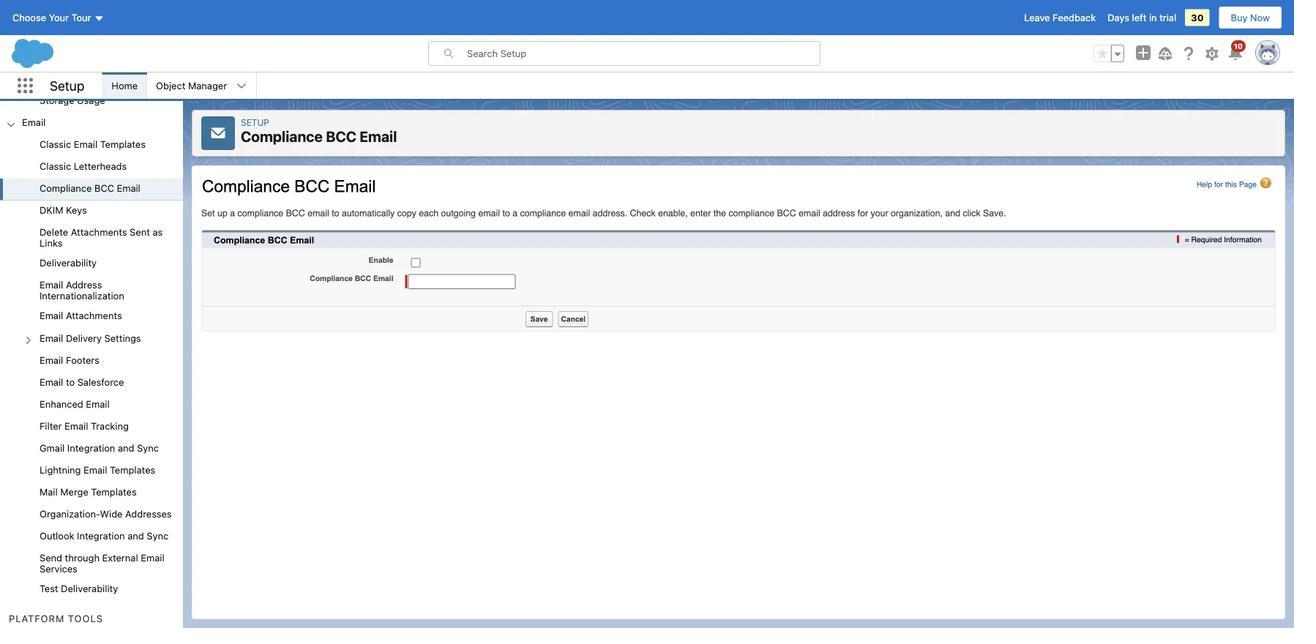 Task type: locate. For each thing, give the bounding box(es) containing it.
now
[[1251, 12, 1271, 23]]

bcc
[[326, 128, 357, 145], [94, 183, 114, 194]]

home
[[112, 80, 138, 91]]

lightning email templates link
[[40, 464, 155, 478]]

dkim keys
[[40, 205, 87, 216]]

sync down addresses in the left of the page
[[147, 531, 169, 542]]

attachments
[[71, 227, 127, 238], [66, 310, 122, 321]]

1 vertical spatial integration
[[77, 531, 125, 542]]

address
[[66, 280, 102, 291]]

0 vertical spatial integration
[[67, 442, 115, 453]]

left
[[1133, 12, 1147, 23]]

compliance down setup 'link' in the left of the page
[[241, 128, 323, 145]]

2 classic from the top
[[40, 161, 71, 172]]

0 vertical spatial sync
[[137, 442, 159, 453]]

templates inside 'link'
[[91, 487, 137, 497]]

outlook
[[40, 531, 74, 542]]

classic up compliance bcc email
[[40, 161, 71, 172]]

send
[[40, 553, 62, 564]]

sync up lightning email templates
[[137, 442, 159, 453]]

templates up letterheads
[[100, 139, 146, 150]]

and down addresses in the left of the page
[[128, 531, 144, 542]]

0 horizontal spatial group
[[0, 134, 183, 601]]

footers
[[66, 354, 100, 365]]

deliverability down send through external email services
[[61, 583, 118, 594]]

0 vertical spatial bcc
[[326, 128, 357, 145]]

0 vertical spatial compliance
[[241, 128, 323, 145]]

bcc inside setup compliance bcc email
[[326, 128, 357, 145]]

leave feedback
[[1025, 12, 1097, 23]]

test
[[40, 583, 58, 594]]

0 vertical spatial and
[[118, 442, 134, 453]]

deliverability link
[[40, 257, 97, 271]]

1 vertical spatial setup
[[241, 117, 269, 127]]

sync for gmail integration and sync
[[137, 442, 159, 453]]

sent
[[130, 227, 150, 238]]

1 vertical spatial bcc
[[94, 183, 114, 194]]

templates for lightning email templates
[[110, 464, 155, 475]]

setup compliance bcc email
[[241, 117, 397, 145]]

email delivery settings link
[[40, 332, 141, 346]]

sync
[[137, 442, 159, 453], [147, 531, 169, 542]]

0 vertical spatial setup
[[50, 78, 84, 94]]

and
[[118, 442, 134, 453], [128, 531, 144, 542]]

0 horizontal spatial compliance
[[40, 183, 92, 194]]

buy
[[1232, 12, 1248, 23]]

email tree item
[[0, 112, 183, 601]]

days
[[1108, 12, 1130, 23]]

manager
[[188, 80, 227, 91]]

1 vertical spatial group
[[0, 134, 183, 601]]

templates for classic email templates
[[100, 139, 146, 150]]

setup for setup compliance bcc email
[[241, 117, 269, 127]]

integration
[[67, 442, 115, 453], [77, 531, 125, 542]]

gmail integration and sync
[[40, 442, 159, 453]]

0 horizontal spatial setup
[[50, 78, 84, 94]]

enhanced
[[40, 398, 83, 409]]

integration for outlook
[[77, 531, 125, 542]]

2 vertical spatial templates
[[91, 487, 137, 497]]

organization-wide addresses link
[[40, 509, 172, 522]]

outlook integration and sync
[[40, 531, 169, 542]]

in
[[1150, 12, 1158, 23]]

email inside 'link'
[[40, 354, 63, 365]]

feedback
[[1053, 12, 1097, 23]]

choose your tour
[[12, 12, 91, 23]]

classic
[[40, 139, 71, 150], [40, 161, 71, 172]]

compliance bcc email
[[40, 183, 141, 194]]

email
[[22, 117, 46, 128], [360, 128, 397, 145], [74, 139, 98, 150], [117, 183, 141, 194], [40, 280, 63, 291], [40, 310, 63, 321], [40, 332, 63, 343], [40, 354, 63, 365], [40, 376, 63, 387], [86, 398, 110, 409], [64, 420, 88, 431], [84, 464, 107, 475], [141, 553, 165, 564]]

through
[[65, 553, 100, 564]]

enhanced email
[[40, 398, 110, 409]]

attachments up email delivery settings
[[66, 310, 122, 321]]

and for outlook integration and sync
[[128, 531, 144, 542]]

external
[[102, 553, 138, 564]]

integration down filter email tracking link
[[67, 442, 115, 453]]

0 vertical spatial classic
[[40, 139, 71, 150]]

email to salesforce link
[[40, 376, 124, 390]]

1 vertical spatial templates
[[110, 464, 155, 475]]

classic letterheads link
[[40, 161, 127, 174]]

1 vertical spatial classic
[[40, 161, 71, 172]]

templates
[[100, 139, 146, 150], [110, 464, 155, 475], [91, 487, 137, 497]]

classic for classic letterheads
[[40, 161, 71, 172]]

1 vertical spatial and
[[128, 531, 144, 542]]

1 horizontal spatial compliance
[[241, 128, 323, 145]]

deliverability
[[40, 257, 97, 268], [61, 583, 118, 594]]

integration down 'organization-wide addresses' link at the bottom of the page
[[77, 531, 125, 542]]

and down tracking
[[118, 442, 134, 453]]

1 horizontal spatial group
[[1094, 45, 1125, 62]]

0 vertical spatial attachments
[[71, 227, 127, 238]]

your
[[49, 12, 69, 23]]

attachments for email
[[66, 310, 122, 321]]

1 horizontal spatial bcc
[[326, 128, 357, 145]]

0 horizontal spatial bcc
[[94, 183, 114, 194]]

email inside tree item
[[117, 183, 141, 194]]

1 classic from the top
[[40, 139, 71, 150]]

internationalization
[[40, 291, 124, 301]]

mail merge templates
[[40, 487, 137, 497]]

deliverability down links at the top of page
[[40, 257, 97, 268]]

1 vertical spatial compliance
[[40, 183, 92, 194]]

1 vertical spatial sync
[[147, 531, 169, 542]]

attachments down keys
[[71, 227, 127, 238]]

test deliverability link
[[40, 583, 118, 597]]

0 vertical spatial templates
[[100, 139, 146, 150]]

trial
[[1160, 12, 1177, 23]]

object manager link
[[147, 73, 236, 99]]

templates down gmail integration and sync link on the bottom of page
[[110, 464, 155, 475]]

templates up wide
[[91, 487, 137, 497]]

lightning email templates
[[40, 464, 155, 475]]

1 vertical spatial attachments
[[66, 310, 122, 321]]

classic email templates link
[[40, 139, 146, 152]]

group
[[1094, 45, 1125, 62], [0, 134, 183, 601]]

templates for mail merge templates
[[91, 487, 137, 497]]

classic down email link
[[40, 139, 71, 150]]

wide
[[100, 509, 123, 520]]

compliance inside the compliance bcc email link
[[40, 183, 92, 194]]

setup
[[50, 78, 84, 94], [241, 117, 269, 127]]

attachments inside delete attachments sent as links
[[71, 227, 127, 238]]

attachments for delete
[[71, 227, 127, 238]]

1 horizontal spatial setup
[[241, 117, 269, 127]]

setup inside setup compliance bcc email
[[241, 117, 269, 127]]

email inside send through external email services
[[141, 553, 165, 564]]

send through external email services link
[[40, 553, 183, 575]]

compliance up dkim keys
[[40, 183, 92, 194]]

storage usage link
[[40, 95, 105, 108]]

leave feedback link
[[1025, 12, 1097, 23]]

bcc inside tree item
[[94, 183, 114, 194]]



Task type: vqa. For each thing, say whether or not it's contained in the screenshot.
Company Settings at the bottom left
no



Task type: describe. For each thing, give the bounding box(es) containing it.
compliance bcc email tree item
[[0, 178, 183, 200]]

services
[[40, 564, 78, 575]]

organization-wide addresses
[[40, 509, 172, 520]]

home link
[[103, 73, 147, 99]]

letterheads
[[74, 161, 127, 172]]

email delivery settings
[[40, 332, 141, 343]]

classic letterheads
[[40, 161, 127, 172]]

choose your tour button
[[12, 6, 105, 29]]

storage usage
[[40, 95, 105, 106]]

merge
[[60, 487, 88, 497]]

group containing classic email templates
[[0, 134, 183, 601]]

delete attachments sent as links link
[[40, 227, 183, 249]]

object manager
[[156, 80, 227, 91]]

platform tools
[[9, 613, 103, 624]]

email to salesforce
[[40, 376, 124, 387]]

organization-
[[40, 509, 100, 520]]

gmail
[[40, 442, 65, 453]]

compliance bcc email link
[[40, 183, 141, 196]]

tools
[[68, 613, 103, 624]]

gmail integration and sync link
[[40, 442, 159, 456]]

storage
[[40, 95, 74, 106]]

settings
[[104, 332, 141, 343]]

to
[[66, 376, 75, 387]]

classic email templates
[[40, 139, 146, 150]]

filter email tracking
[[40, 420, 129, 431]]

email footers
[[40, 354, 100, 365]]

filter
[[40, 420, 62, 431]]

object
[[156, 80, 186, 91]]

send through external email services
[[40, 553, 165, 575]]

integration for gmail
[[67, 442, 115, 453]]

keys
[[66, 205, 87, 216]]

email inside setup compliance bcc email
[[360, 128, 397, 145]]

10 button
[[1227, 40, 1246, 62]]

email attachments link
[[40, 310, 122, 324]]

mail merge templates link
[[40, 487, 137, 500]]

dkim keys link
[[40, 205, 87, 218]]

delete
[[40, 227, 68, 238]]

lightning
[[40, 464, 81, 475]]

setup link
[[241, 117, 269, 127]]

usage
[[77, 95, 105, 106]]

leave
[[1025, 12, 1051, 23]]

filter email tracking link
[[40, 420, 129, 434]]

dkim
[[40, 205, 63, 216]]

choose
[[12, 12, 46, 23]]

links
[[40, 238, 63, 249]]

0 vertical spatial deliverability
[[40, 257, 97, 268]]

salesforce
[[77, 376, 124, 387]]

sync for outlook integration and sync
[[147, 531, 169, 542]]

classic for classic email templates
[[40, 139, 71, 150]]

Search Setup text field
[[467, 42, 820, 65]]

mail
[[40, 487, 58, 497]]

delete attachments sent as links
[[40, 227, 163, 249]]

delivery
[[66, 332, 102, 343]]

email address internationalization link
[[40, 280, 183, 301]]

outlook integration and sync link
[[40, 531, 169, 544]]

tour
[[71, 12, 91, 23]]

tracking
[[91, 420, 129, 431]]

email address internationalization
[[40, 280, 124, 301]]

email attachments
[[40, 310, 122, 321]]

compliance inside setup compliance bcc email
[[241, 128, 323, 145]]

email inside email address internationalization
[[40, 280, 63, 291]]

30
[[1192, 12, 1204, 23]]

enhanced email link
[[40, 398, 110, 412]]

test deliverability
[[40, 583, 118, 594]]

and for gmail integration and sync
[[118, 442, 134, 453]]

days left in trial
[[1108, 12, 1177, 23]]

buy now button
[[1219, 6, 1283, 29]]

email link
[[22, 117, 46, 130]]

buy now
[[1232, 12, 1271, 23]]

as
[[153, 227, 163, 238]]

0 vertical spatial group
[[1094, 45, 1125, 62]]

platform
[[9, 613, 65, 624]]

setup for setup
[[50, 78, 84, 94]]

10
[[1235, 42, 1244, 50]]

1 vertical spatial deliverability
[[61, 583, 118, 594]]



